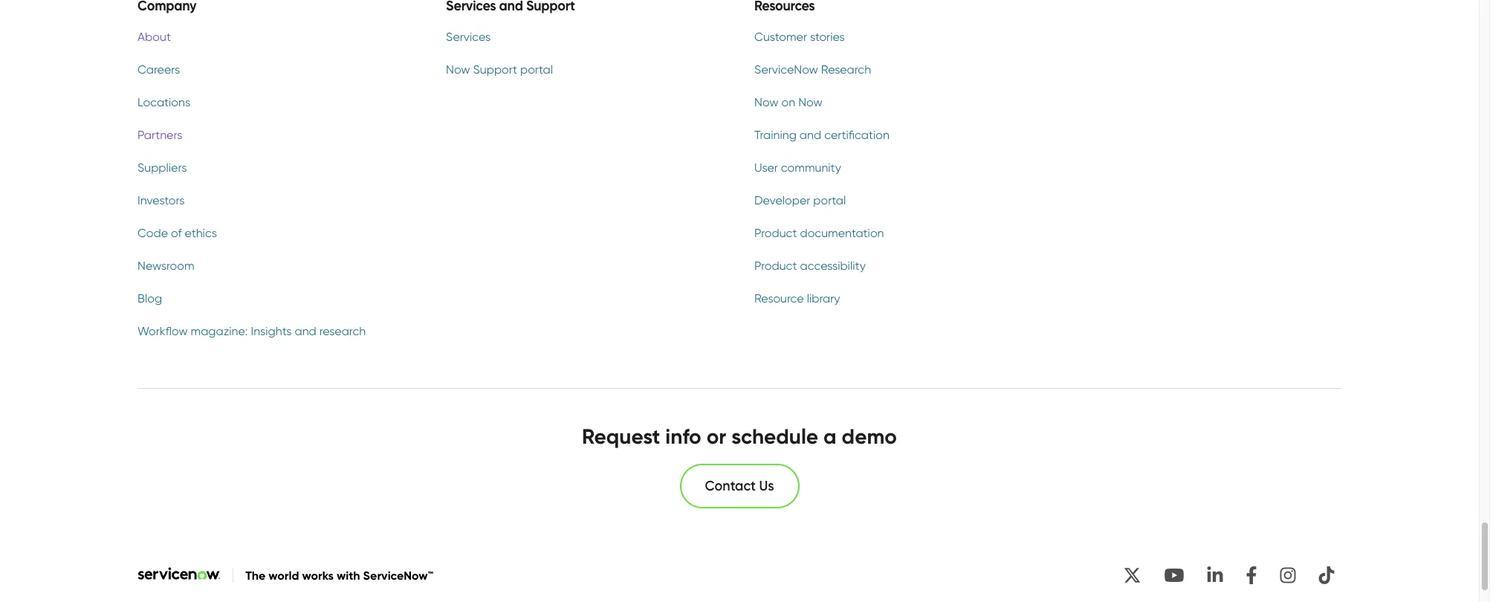 Task type: vqa. For each thing, say whether or not it's contained in the screenshot.
and within the 'LINK'
yes



Task type: locate. For each thing, give the bounding box(es) containing it.
product for product documentation
[[755, 226, 797, 240]]

newsroom link
[[138, 257, 410, 275]]

workflow magazine: insights and research
[[138, 324, 366, 338]]

request
[[582, 424, 661, 449]]

blog link
[[138, 290, 410, 308]]

product
[[755, 226, 797, 240], [755, 258, 797, 273]]

suppliers link
[[138, 159, 410, 177]]

twitter image
[[1117, 561, 1149, 591]]

product accessibility link
[[755, 257, 1028, 275]]

1 horizontal spatial now
[[755, 95, 779, 109]]

0 vertical spatial and
[[800, 128, 822, 142]]

1 vertical spatial product
[[755, 258, 797, 273]]

servicenow research
[[755, 62, 872, 76]]

0 vertical spatial product
[[755, 226, 797, 240]]

product accessibility
[[755, 258, 866, 273]]

resource library
[[755, 291, 841, 305]]

ethics
[[185, 226, 217, 240]]

demo
[[842, 424, 897, 449]]

now left on
[[755, 95, 779, 109]]

code of ethics
[[138, 226, 217, 240]]

1 vertical spatial portal
[[814, 193, 846, 207]]

training and certification link
[[755, 126, 1028, 144]]

certification
[[825, 128, 890, 142]]

user
[[755, 160, 778, 174]]

careers link
[[138, 61, 410, 79]]

servicenow™
[[363, 568, 434, 583]]

about
[[138, 29, 171, 44]]

facebook image
[[1240, 561, 1265, 591]]

0 horizontal spatial now
[[446, 62, 470, 76]]

1 horizontal spatial and
[[800, 128, 822, 142]]

suppliers
[[138, 160, 187, 174]]

servicenow
[[755, 62, 819, 76]]

world
[[269, 568, 299, 583]]

schedule
[[732, 424, 819, 449]]

0 horizontal spatial portal
[[520, 62, 553, 76]]

us
[[760, 478, 774, 494]]

now right on
[[799, 95, 823, 109]]

and up community
[[800, 128, 822, 142]]

partners
[[138, 128, 182, 142]]

now support portal link
[[446, 61, 719, 79]]

and
[[800, 128, 822, 142], [295, 324, 317, 338]]

2 horizontal spatial now
[[799, 95, 823, 109]]

investors
[[138, 193, 185, 207]]

a
[[824, 424, 837, 449]]

the
[[246, 568, 266, 583]]

on
[[782, 95, 796, 109]]

2 product from the top
[[755, 258, 797, 273]]

1 vertical spatial and
[[295, 324, 317, 338]]

developer
[[755, 193, 811, 207]]

the world works with servicenow™
[[246, 568, 434, 583]]

workflow magazine: insights and research link
[[138, 322, 410, 340]]

0 vertical spatial portal
[[520, 62, 553, 76]]

portal right support
[[520, 62, 553, 76]]

product down developer
[[755, 226, 797, 240]]

portal
[[520, 62, 553, 76], [814, 193, 846, 207]]

developer portal
[[755, 193, 846, 207]]

now
[[446, 62, 470, 76], [755, 95, 779, 109], [799, 95, 823, 109]]

servicenow research link
[[755, 61, 1028, 79]]

and right insights
[[295, 324, 317, 338]]

resource
[[755, 291, 804, 305]]

product up resource
[[755, 258, 797, 273]]

research
[[822, 62, 872, 76]]

portal up product documentation
[[814, 193, 846, 207]]

or
[[707, 424, 727, 449]]

now for now support portal
[[446, 62, 470, 76]]

now down the services
[[446, 62, 470, 76]]

1 product from the top
[[755, 226, 797, 240]]

customer
[[755, 29, 807, 44]]

community
[[781, 160, 842, 174]]



Task type: describe. For each thing, give the bounding box(es) containing it.
linkedin image
[[1201, 561, 1231, 591]]

customer stories
[[755, 29, 845, 44]]

library
[[807, 291, 841, 305]]

code of ethics link
[[138, 224, 410, 242]]

investors link
[[138, 192, 410, 209]]

servicenow image
[[138, 568, 221, 580]]

magazine:
[[191, 324, 248, 338]]

works
[[302, 568, 334, 583]]

now for now on now
[[755, 95, 779, 109]]

services
[[446, 29, 491, 44]]

user community
[[755, 160, 842, 174]]

careers
[[138, 62, 180, 76]]

contact us
[[705, 478, 774, 494]]

request info or schedule a demo
[[582, 424, 897, 449]]

contact us link
[[681, 466, 798, 507]]

support
[[473, 62, 517, 76]]

about link
[[138, 28, 410, 46]]

1 horizontal spatial portal
[[814, 193, 846, 207]]

product documentation link
[[755, 224, 1028, 242]]

training and certification
[[755, 128, 890, 142]]

of
[[171, 226, 182, 240]]

research
[[320, 324, 366, 338]]

newsroom
[[138, 258, 194, 273]]

youtube image
[[1158, 561, 1192, 591]]

blog
[[138, 291, 162, 305]]

contact
[[705, 478, 756, 494]]

now support portal
[[446, 62, 553, 76]]

locations
[[138, 95, 191, 109]]

workflow
[[138, 324, 188, 338]]

training
[[755, 128, 797, 142]]

now on now link
[[755, 93, 1028, 111]]

documentation
[[800, 226, 885, 240]]

info
[[666, 424, 702, 449]]

services link
[[446, 28, 719, 46]]

code
[[138, 226, 168, 240]]

product documentation
[[755, 226, 885, 240]]

partners link
[[138, 126, 410, 144]]

stories
[[810, 29, 845, 44]]

instagram image
[[1274, 561, 1303, 591]]

0 horizontal spatial and
[[295, 324, 317, 338]]

tiktok image
[[1312, 561, 1342, 591]]

developer portal link
[[755, 192, 1028, 209]]

with
[[337, 568, 360, 583]]

customer stories link
[[755, 28, 1028, 46]]

resource library link
[[755, 290, 1028, 308]]

product for product accessibility
[[755, 258, 797, 273]]

now on now
[[755, 95, 823, 109]]

user community link
[[755, 159, 1028, 177]]

locations link
[[138, 93, 410, 111]]

insights
[[251, 324, 292, 338]]

accessibility
[[800, 258, 866, 273]]



